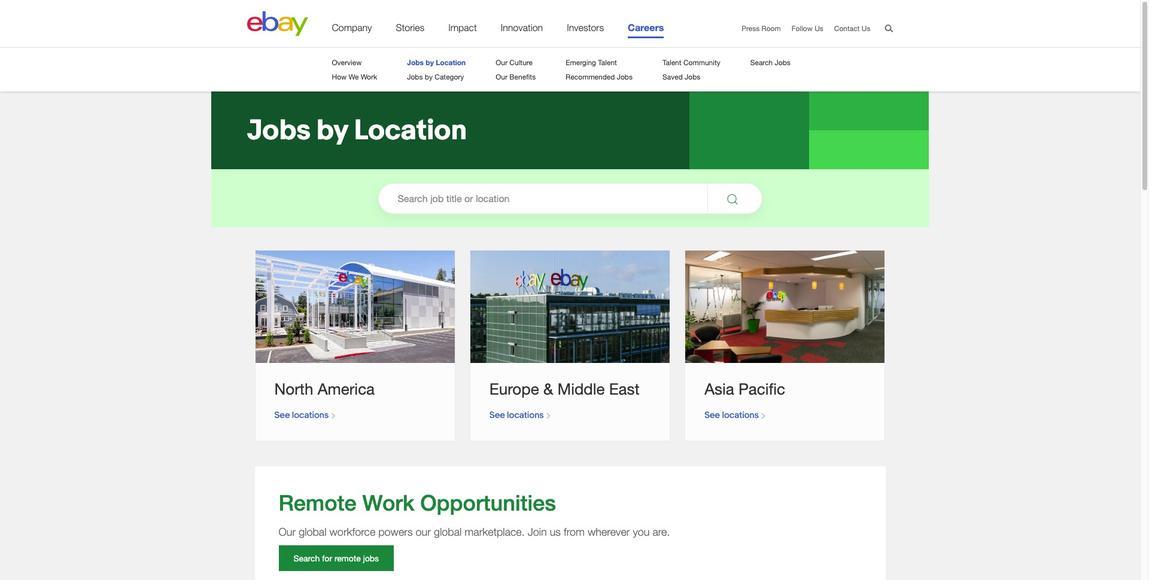 Task type: vqa. For each thing, say whether or not it's contained in the screenshot.
Culture
yes



Task type: describe. For each thing, give the bounding box(es) containing it.
arrow right image
[[331, 413, 336, 420]]

asia pacific list item
[[678, 250, 893, 449]]

east
[[609, 380, 640, 399]]

1 vertical spatial work
[[363, 491, 414, 516]]

img1 image for &
[[471, 251, 670, 363]]

culture
[[510, 58, 533, 67]]

join
[[528, 526, 547, 539]]

location for jobs by location jobs by category
[[436, 58, 466, 67]]

europe & middle east list item
[[463, 250, 678, 449]]

innovation link
[[501, 22, 543, 38]]

see locations link for north
[[275, 410, 336, 422]]

search for remote jobs link
[[279, 546, 394, 572]]

jobs by category link
[[407, 73, 464, 82]]

arrow right image for pacific
[[761, 413, 766, 420]]

location for jobs by location
[[354, 114, 467, 146]]

2 global from the left
[[434, 526, 462, 539]]

our
[[416, 526, 431, 539]]

search for remote jobs
[[294, 554, 379, 564]]

our global workforce powers our global marketplace. join us from wherever you are.
[[279, 526, 670, 539]]

wherever
[[588, 526, 630, 539]]

talent community saved jobs
[[663, 58, 721, 82]]

community
[[684, 58, 721, 67]]

us
[[550, 526, 561, 539]]

emerging talent link
[[566, 58, 617, 67]]

company
[[332, 22, 372, 33]]

saved jobs link
[[663, 73, 701, 82]]

for
[[322, 554, 332, 564]]

jobs
[[363, 554, 379, 564]]

our benefits link
[[496, 73, 536, 82]]

north america list item
[[248, 250, 463, 449]]

locations for north
[[292, 411, 329, 420]]

overview
[[332, 58, 362, 67]]

impact link
[[449, 22, 477, 38]]

recommended jobs link
[[566, 73, 633, 82]]

benefits
[[510, 73, 536, 82]]

workforce
[[330, 526, 376, 539]]

contact us
[[835, 24, 871, 33]]

from
[[564, 526, 585, 539]]

careers
[[628, 22, 664, 33]]

recommended
[[566, 73, 615, 82]]

investors
[[567, 22, 604, 33]]

1 global from the left
[[299, 526, 327, 539]]

opportunities
[[420, 491, 556, 516]]

europe
[[490, 380, 539, 399]]

see for north america
[[275, 411, 290, 420]]

talent inside emerging talent recommended jobs
[[598, 58, 617, 67]]

stories
[[396, 22, 425, 33]]

1 vertical spatial our
[[496, 73, 508, 82]]

remote work opportunities
[[279, 491, 556, 516]]

innovation
[[501, 22, 543, 33]]

remote
[[335, 554, 361, 564]]

see locations for europe
[[490, 411, 544, 420]]

jobs inside talent community saved jobs
[[685, 73, 701, 82]]

Search job title or location text field
[[378, 183, 762, 214]]

search jobs
[[751, 58, 791, 67]]

marketplace.
[[465, 526, 525, 539]]

search for search for remote jobs
[[294, 554, 320, 564]]

emerging
[[566, 58, 596, 67]]

follow us link
[[792, 24, 824, 33]]

see locations for north
[[275, 411, 329, 420]]

see locations link for asia
[[705, 410, 766, 422]]

by for jobs by location
[[317, 114, 348, 146]]

arrow right image for &
[[546, 413, 551, 420]]

pacific
[[739, 380, 786, 399]]

stories link
[[396, 22, 425, 38]]

jobs inside emerging talent recommended jobs
[[617, 73, 633, 82]]

overview how we work
[[332, 58, 377, 82]]

1 vertical spatial by
[[425, 73, 433, 82]]

locations for asia
[[722, 411, 759, 420]]

us for follow us
[[815, 24, 824, 33]]

search jobs link
[[751, 58, 791, 67]]

follow
[[792, 24, 813, 33]]

overview link
[[332, 58, 362, 67]]



Task type: locate. For each thing, give the bounding box(es) containing it.
talent community link
[[663, 58, 721, 67]]

by
[[426, 58, 434, 67], [425, 73, 433, 82], [317, 114, 348, 146]]

locations down asia pacific at the right bottom of the page
[[722, 411, 759, 420]]

1 horizontal spatial global
[[434, 526, 462, 539]]

see locations link inside asia pacific list item
[[705, 410, 766, 422]]

our for powers
[[279, 526, 296, 539]]

see locations inside asia pacific list item
[[705, 411, 759, 420]]

img1 image for pacific
[[686, 251, 885, 363]]

search left for
[[294, 554, 320, 564]]

1 see locations link from the left
[[275, 410, 336, 422]]

2 horizontal spatial see
[[705, 411, 720, 420]]

our left culture
[[496, 58, 508, 67]]

location inside jobs by location jobs by category
[[436, 58, 466, 67]]

1 horizontal spatial see locations link
[[490, 410, 551, 422]]

by for jobs by location jobs by category
[[426, 58, 434, 67]]

2 horizontal spatial see locations
[[705, 411, 759, 420]]

see locations down north
[[275, 411, 329, 420]]

work
[[361, 73, 377, 82], [363, 491, 414, 516]]

you
[[633, 526, 650, 539]]

quick links list
[[731, 24, 871, 34]]

see locations
[[275, 411, 329, 420], [490, 411, 544, 420], [705, 411, 759, 420]]

remote
[[279, 491, 357, 516]]

see down europe
[[490, 411, 505, 420]]

2 us from the left
[[862, 24, 871, 33]]

see locations link down europe
[[490, 410, 551, 422]]

see inside north america list item
[[275, 411, 290, 420]]

see locations down asia at bottom right
[[705, 411, 759, 420]]

by down jobs by location link
[[425, 73, 433, 82]]

emerging talent recommended jobs
[[566, 58, 633, 82]]

location
[[436, 58, 466, 67], [354, 114, 467, 146]]

are.
[[653, 526, 670, 539]]

&
[[544, 380, 553, 399]]

powers
[[379, 526, 413, 539]]

america
[[318, 380, 375, 399]]

arrow right image down &
[[546, 413, 551, 420]]

locations inside north america list item
[[292, 411, 329, 420]]

arrow right image
[[546, 413, 551, 420], [761, 413, 766, 420]]

us for contact us
[[862, 24, 871, 33]]

work right we
[[361, 73, 377, 82]]

1 horizontal spatial img1 image
[[471, 251, 670, 363]]

2 horizontal spatial see locations link
[[705, 410, 766, 422]]

0 vertical spatial our
[[496, 58, 508, 67]]

0 horizontal spatial locations
[[292, 411, 329, 420]]

follow us
[[792, 24, 824, 33]]

work inside overview how we work
[[361, 73, 377, 82]]

2 horizontal spatial locations
[[722, 411, 759, 420]]

see locations link inside north america list item
[[275, 410, 336, 422]]

1 horizontal spatial arrow right image
[[761, 413, 766, 420]]

jobs by location jobs by category
[[407, 58, 466, 82]]

us right contact at the right of page
[[862, 24, 871, 33]]

0 vertical spatial work
[[361, 73, 377, 82]]

asia pacific
[[705, 380, 786, 399]]

3 see from the left
[[705, 411, 720, 420]]

1 horizontal spatial locations
[[507, 411, 544, 420]]

jobs
[[407, 58, 424, 67], [775, 58, 791, 67], [407, 73, 423, 82], [617, 73, 633, 82], [685, 73, 701, 82], [247, 114, 311, 146]]

arrow right image inside europe & middle east 'list item'
[[546, 413, 551, 420]]

category
[[435, 73, 464, 82]]

2 talent from the left
[[663, 58, 682, 67]]

investors link
[[567, 22, 604, 38]]

1 see locations from the left
[[275, 411, 329, 420]]

1 us from the left
[[815, 24, 824, 33]]

see down north
[[275, 411, 290, 420]]

2 vertical spatial by
[[317, 114, 348, 146]]

1 arrow right image from the left
[[546, 413, 551, 420]]

north
[[275, 380, 313, 399]]

1 see from the left
[[275, 411, 290, 420]]

2 arrow right image from the left
[[761, 413, 766, 420]]

0 horizontal spatial img1 image
[[255, 251, 455, 363]]

1 horizontal spatial see locations
[[490, 411, 544, 420]]

impact
[[449, 22, 477, 33]]

search image
[[727, 191, 739, 205]]

see locations inside europe & middle east 'list item'
[[490, 411, 544, 420]]

talent up the saved
[[663, 58, 682, 67]]

our culture link
[[496, 58, 533, 67]]

see locations link inside europe & middle east 'list item'
[[490, 410, 551, 422]]

0 horizontal spatial talent
[[598, 58, 617, 67]]

0 horizontal spatial search
[[294, 554, 320, 564]]

img1 image for america
[[255, 251, 455, 363]]

locations left arrow right icon
[[292, 411, 329, 420]]

2 vertical spatial our
[[279, 526, 296, 539]]

press
[[742, 24, 760, 33]]

jobs by location
[[247, 114, 467, 146]]

locations
[[292, 411, 329, 420], [507, 411, 544, 420], [722, 411, 759, 420]]

1 img1 image from the left
[[255, 251, 455, 363]]

list containing north america
[[248, 250, 893, 449]]

our for benefits
[[496, 58, 508, 67]]

see locations link down north
[[275, 410, 336, 422]]

by down how
[[317, 114, 348, 146]]

middle
[[558, 380, 605, 399]]

1 horizontal spatial talent
[[663, 58, 682, 67]]

2 see from the left
[[490, 411, 505, 420]]

talent up recommended jobs link
[[598, 58, 617, 67]]

0 horizontal spatial see locations link
[[275, 410, 336, 422]]

2 see locations link from the left
[[490, 410, 551, 422]]

list
[[248, 250, 893, 449]]

press room
[[742, 24, 781, 33]]

see locations link down asia pacific at the right bottom of the page
[[705, 410, 766, 422]]

careers link
[[628, 22, 664, 38]]

us right follow
[[815, 24, 824, 33]]

see for europe & middle east
[[490, 411, 505, 420]]

us
[[815, 24, 824, 33], [862, 24, 871, 33]]

global down remote
[[299, 526, 327, 539]]

1 talent from the left
[[598, 58, 617, 67]]

location up category
[[436, 58, 466, 67]]

how we work link
[[332, 73, 377, 82]]

global
[[299, 526, 327, 539], [434, 526, 462, 539]]

3 see locations link from the left
[[705, 410, 766, 422]]

how
[[332, 73, 347, 82]]

press room link
[[742, 24, 781, 33]]

img1 image
[[255, 251, 455, 363], [471, 251, 670, 363], [686, 251, 885, 363]]

contact us link
[[835, 24, 871, 33]]

locations inside asia pacific list item
[[722, 411, 759, 420]]

0 vertical spatial by
[[426, 58, 434, 67]]

0 horizontal spatial see locations
[[275, 411, 329, 420]]

see locations for asia
[[705, 411, 759, 420]]

img1 image inside europe & middle east 'list item'
[[471, 251, 670, 363]]

0 horizontal spatial see
[[275, 411, 290, 420]]

search
[[751, 58, 773, 67], [294, 554, 320, 564]]

see locations link
[[275, 410, 336, 422], [490, 410, 551, 422], [705, 410, 766, 422]]

locations inside europe & middle east 'list item'
[[507, 411, 544, 420]]

3 see locations from the left
[[705, 411, 759, 420]]

1 locations from the left
[[292, 411, 329, 420]]

talent inside talent community saved jobs
[[663, 58, 682, 67]]

locations down europe
[[507, 411, 544, 420]]

search down press room
[[751, 58, 773, 67]]

our down our culture link
[[496, 73, 508, 82]]

north america
[[275, 380, 375, 399]]

search for search jobs
[[751, 58, 773, 67]]

2 img1 image from the left
[[471, 251, 670, 363]]

our
[[496, 58, 508, 67], [496, 73, 508, 82], [279, 526, 296, 539]]

work up powers
[[363, 491, 414, 516]]

global right our
[[434, 526, 462, 539]]

see down asia at bottom right
[[705, 411, 720, 420]]

0 horizontal spatial us
[[815, 24, 824, 33]]

2 horizontal spatial img1 image
[[686, 251, 885, 363]]

see for asia pacific
[[705, 411, 720, 420]]

talent
[[598, 58, 617, 67], [663, 58, 682, 67]]

location down jobs by category link at the top left of page
[[354, 114, 467, 146]]

locations for europe
[[507, 411, 544, 420]]

room
[[762, 24, 781, 33]]

contact
[[835, 24, 860, 33]]

1 horizontal spatial search
[[751, 58, 773, 67]]

saved
[[663, 73, 683, 82]]

img1 image inside asia pacific list item
[[686, 251, 885, 363]]

img1 image inside north america list item
[[255, 251, 455, 363]]

0 vertical spatial search
[[751, 58, 773, 67]]

see locations down europe
[[490, 411, 544, 420]]

see locations link for europe
[[490, 410, 551, 422]]

3 img1 image from the left
[[686, 251, 885, 363]]

3 locations from the left
[[722, 411, 759, 420]]

arrow right image inside asia pacific list item
[[761, 413, 766, 420]]

company link
[[332, 22, 372, 38]]

2 locations from the left
[[507, 411, 544, 420]]

asia
[[705, 380, 735, 399]]

we
[[349, 73, 359, 82]]

europe & middle east
[[490, 380, 640, 399]]

0 horizontal spatial global
[[299, 526, 327, 539]]

our down remote
[[279, 526, 296, 539]]

arrow right image down pacific
[[761, 413, 766, 420]]

1 vertical spatial location
[[354, 114, 467, 146]]

see locations inside north america list item
[[275, 411, 329, 420]]

1 horizontal spatial us
[[862, 24, 871, 33]]

0 vertical spatial location
[[436, 58, 466, 67]]

2 see locations from the left
[[490, 411, 544, 420]]

jobs by location link
[[407, 58, 466, 67]]

see inside asia pacific list item
[[705, 411, 720, 420]]

see inside europe & middle east 'list item'
[[490, 411, 505, 420]]

1 vertical spatial search
[[294, 554, 320, 564]]

1 horizontal spatial see
[[490, 411, 505, 420]]

0 horizontal spatial arrow right image
[[546, 413, 551, 420]]

see
[[275, 411, 290, 420], [490, 411, 505, 420], [705, 411, 720, 420]]

by up jobs by category link at the top left of page
[[426, 58, 434, 67]]

our culture our benefits
[[496, 58, 536, 82]]



